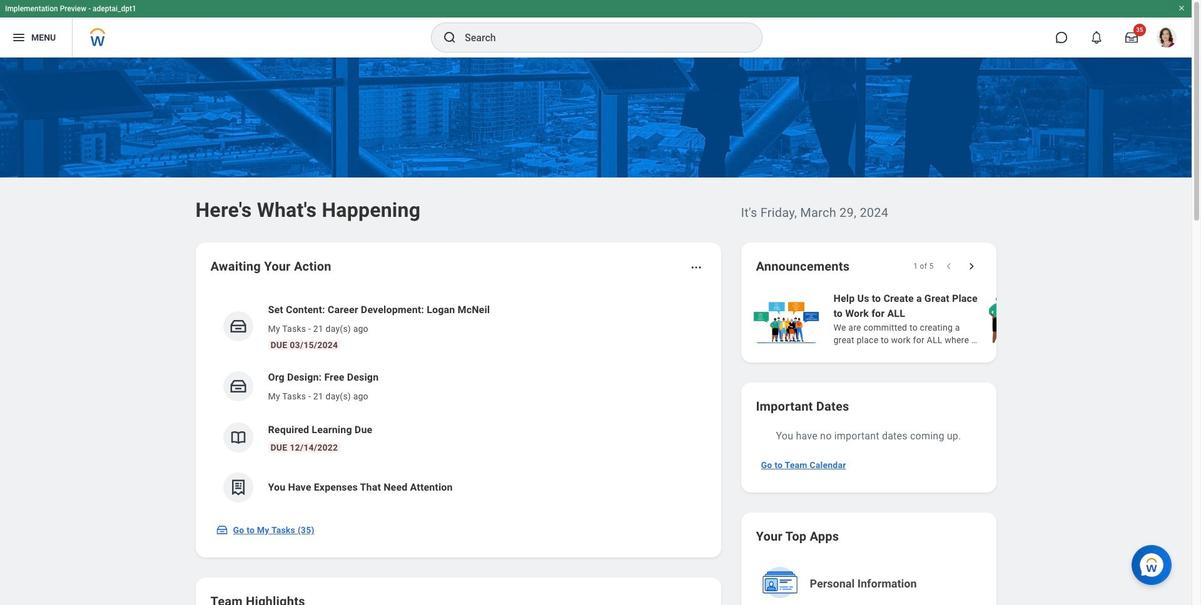 Task type: describe. For each thing, give the bounding box(es) containing it.
0 horizontal spatial list
[[211, 293, 706, 513]]

notifications large image
[[1091, 31, 1103, 44]]

2 vertical spatial inbox image
[[216, 524, 228, 537]]

justify image
[[11, 30, 26, 45]]

close environment banner image
[[1178, 4, 1186, 12]]

profile logan mcneil image
[[1157, 28, 1177, 50]]

book open image
[[229, 429, 248, 447]]



Task type: locate. For each thing, give the bounding box(es) containing it.
search image
[[442, 30, 457, 45]]

list
[[751, 290, 1202, 348], [211, 293, 706, 513]]

main content
[[0, 58, 1202, 606]]

banner
[[0, 0, 1192, 58]]

status
[[914, 262, 934, 272]]

chevron right small image
[[965, 260, 978, 273]]

related actions image
[[690, 262, 703, 274]]

dashboard expenses image
[[229, 479, 248, 498]]

Search Workday  search field
[[465, 24, 737, 51]]

0 vertical spatial inbox image
[[229, 317, 248, 336]]

1 vertical spatial inbox image
[[229, 377, 248, 396]]

1 horizontal spatial list
[[751, 290, 1202, 348]]

inbox large image
[[1126, 31, 1138, 44]]

inbox image
[[229, 317, 248, 336], [229, 377, 248, 396], [216, 524, 228, 537]]

chevron left small image
[[943, 260, 955, 273]]



Task type: vqa. For each thing, say whether or not it's contained in the screenshot.
chevron left small 'image'
yes



